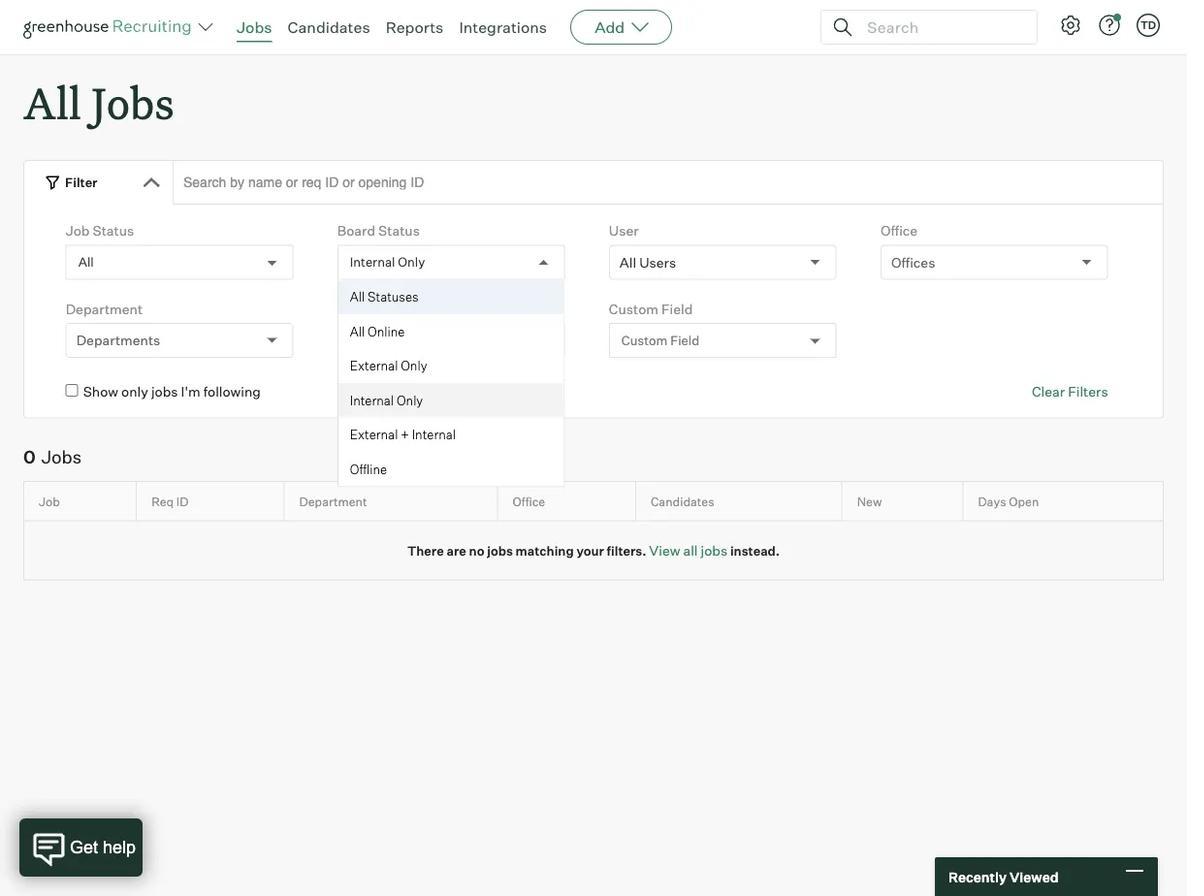 Task type: locate. For each thing, give the bounding box(es) containing it.
show only jobs i'm following
[[83, 383, 261, 400]]

0 vertical spatial field
[[662, 300, 693, 317]]

candidates
[[288, 17, 370, 37], [651, 494, 715, 509]]

custom field
[[609, 300, 693, 317], [622, 333, 700, 348]]

external down all online in the top left of the page
[[350, 358, 398, 374]]

open
[[1009, 494, 1039, 509]]

filters.
[[607, 543, 647, 559]]

0 horizontal spatial job
[[39, 494, 60, 509]]

custom field down the all users
[[609, 300, 693, 317]]

add button
[[571, 10, 672, 45]]

offices
[[892, 254, 936, 271]]

status down filter
[[93, 222, 134, 239]]

all
[[683, 542, 698, 559]]

1 only from the left
[[121, 383, 148, 400]]

1 vertical spatial only
[[401, 358, 427, 374]]

jobs for all jobs
[[91, 74, 174, 131]]

external for external + internal
[[350, 427, 398, 443]]

2 status from the left
[[378, 222, 420, 239]]

reports link
[[386, 17, 444, 37]]

0 horizontal spatial candidates
[[288, 17, 370, 37]]

2 show from the left
[[355, 383, 390, 400]]

jobs left i'm
[[151, 383, 178, 400]]

status
[[93, 222, 134, 239], [378, 222, 420, 239]]

internal only down the board status
[[350, 255, 425, 270]]

all for all
[[78, 255, 94, 270]]

filter
[[65, 174, 98, 190]]

0 horizontal spatial jobs
[[41, 446, 82, 468]]

status right board
[[378, 222, 420, 239]]

0 horizontal spatial only
[[121, 383, 148, 400]]

configure image
[[1059, 14, 1083, 37]]

are
[[447, 543, 466, 559]]

internal only
[[350, 255, 425, 270], [350, 393, 423, 408]]

0 vertical spatial jobs
[[237, 17, 272, 37]]

all
[[23, 74, 81, 131], [620, 254, 637, 271], [78, 255, 94, 270], [350, 289, 365, 305], [350, 324, 365, 339]]

internal only down external only
[[350, 393, 423, 408]]

all down job status
[[78, 255, 94, 270]]

instead.
[[730, 543, 780, 559]]

online
[[368, 324, 405, 339]]

2 vertical spatial jobs
[[41, 446, 82, 468]]

0 vertical spatial custom field
[[609, 300, 693, 317]]

only up statuses
[[398, 255, 425, 270]]

0 vertical spatial internal only
[[350, 255, 425, 270]]

office
[[881, 222, 918, 239], [513, 494, 545, 509]]

only
[[121, 383, 148, 400], [393, 383, 420, 400]]

all for all statuses
[[350, 289, 365, 305]]

1 vertical spatial internal only
[[350, 393, 423, 408]]

only up show only template jobs
[[401, 358, 427, 374]]

department down offline
[[299, 494, 367, 509]]

jobs left candidates link at the top left
[[237, 17, 272, 37]]

all statuses
[[350, 289, 419, 305]]

2 only from the left
[[393, 383, 420, 400]]

greenhouse recruiting image
[[23, 16, 198, 39]]

0 horizontal spatial status
[[93, 222, 134, 239]]

job down 0 jobs
[[39, 494, 60, 509]]

following
[[203, 383, 261, 400]]

there
[[407, 543, 444, 559]]

1 status from the left
[[93, 222, 134, 239]]

offline
[[350, 461, 387, 477]]

reports
[[386, 17, 444, 37]]

office up the offices
[[881, 222, 918, 239]]

office up matching
[[513, 494, 545, 509]]

custom
[[609, 300, 659, 317], [622, 333, 668, 348]]

jobs down 'greenhouse recruiting' image
[[91, 74, 174, 131]]

days
[[978, 494, 1007, 509]]

0 vertical spatial department
[[66, 300, 143, 317]]

1 external from the top
[[350, 358, 398, 374]]

jobs right 0
[[41, 446, 82, 468]]

internal
[[350, 255, 395, 270], [350, 393, 394, 408], [412, 427, 456, 443]]

jobs
[[237, 17, 272, 37], [91, 74, 174, 131], [41, 446, 82, 468]]

0 horizontal spatial department
[[66, 300, 143, 317]]

external left +
[[350, 427, 398, 443]]

1 horizontal spatial department
[[299, 494, 367, 509]]

1 vertical spatial department
[[299, 494, 367, 509]]

candidates right jobs "link"
[[288, 17, 370, 37]]

1 vertical spatial candidates
[[651, 494, 715, 509]]

all users
[[620, 254, 676, 271]]

jobs
[[151, 383, 178, 400], [483, 383, 510, 400], [701, 542, 728, 559], [487, 543, 513, 559]]

filters
[[1068, 383, 1109, 400]]

days open
[[978, 494, 1039, 509]]

internal right +
[[412, 427, 456, 443]]

your
[[577, 543, 604, 559]]

clear filters
[[1032, 383, 1109, 400]]

all up filter
[[23, 74, 81, 131]]

td button
[[1137, 14, 1160, 37]]

td button
[[1133, 10, 1164, 41]]

1 show from the left
[[83, 383, 118, 400]]

all left users
[[620, 254, 637, 271]]

job
[[66, 222, 90, 239], [39, 494, 60, 509]]

candidates up view all jobs link
[[651, 494, 715, 509]]

show only template jobs
[[355, 383, 510, 400]]

role
[[337, 300, 366, 317]]

recently viewed
[[949, 869, 1059, 886]]

show for show only template jobs
[[355, 383, 390, 400]]

2 external from the top
[[350, 427, 398, 443]]

1 horizontal spatial show
[[355, 383, 390, 400]]

1 vertical spatial internal
[[350, 393, 394, 408]]

i'm
[[181, 383, 200, 400]]

department up departments
[[66, 300, 143, 317]]

show right the show only template jobs checkbox in the left top of the page
[[355, 383, 390, 400]]

all left statuses
[[350, 289, 365, 305]]

1 vertical spatial jobs
[[91, 74, 174, 131]]

1 horizontal spatial office
[[881, 222, 918, 239]]

view all jobs link
[[649, 542, 728, 559]]

department
[[66, 300, 143, 317], [299, 494, 367, 509]]

integrations link
[[459, 17, 547, 37]]

job for job
[[39, 494, 60, 509]]

only
[[398, 255, 425, 270], [401, 358, 427, 374], [397, 393, 423, 408]]

0 vertical spatial job
[[66, 222, 90, 239]]

all for all jobs
[[23, 74, 81, 131]]

all for all users
[[620, 254, 637, 271]]

0 vertical spatial custom
[[609, 300, 659, 317]]

custom field down users
[[622, 333, 700, 348]]

Search text field
[[862, 13, 1020, 41]]

0 vertical spatial external
[[350, 358, 398, 374]]

only down departments
[[121, 383, 148, 400]]

jobs inside 'there are no jobs matching your filters. view all jobs instead.'
[[487, 543, 513, 559]]

external for external only
[[350, 358, 398, 374]]

1 vertical spatial office
[[513, 494, 545, 509]]

id
[[176, 494, 189, 509]]

internal down the board status
[[350, 255, 395, 270]]

internal down external only
[[350, 393, 394, 408]]

req
[[152, 494, 174, 509]]

only down external only
[[393, 383, 420, 400]]

only up +
[[397, 393, 423, 408]]

show right 'show only jobs i'm following' checkbox
[[83, 383, 118, 400]]

1 horizontal spatial status
[[378, 222, 420, 239]]

1 horizontal spatial jobs
[[91, 74, 174, 131]]

board status
[[337, 222, 420, 239]]

Show only template jobs checkbox
[[337, 384, 350, 397]]

field
[[662, 300, 693, 317], [671, 333, 700, 348]]

jobs right the no
[[487, 543, 513, 559]]

1 horizontal spatial job
[[66, 222, 90, 239]]

0 horizontal spatial show
[[83, 383, 118, 400]]

external
[[350, 358, 398, 374], [350, 427, 398, 443]]

0 vertical spatial only
[[398, 255, 425, 270]]

job down filter
[[66, 222, 90, 239]]

show
[[83, 383, 118, 400], [355, 383, 390, 400]]

1 horizontal spatial only
[[393, 383, 420, 400]]

viewed
[[1010, 869, 1059, 886]]

all down role
[[350, 324, 365, 339]]

1 vertical spatial external
[[350, 427, 398, 443]]

1 vertical spatial job
[[39, 494, 60, 509]]



Task type: describe. For each thing, give the bounding box(es) containing it.
0 vertical spatial office
[[881, 222, 918, 239]]

external only
[[350, 358, 427, 374]]

Search by name or req ID or opening ID text field
[[173, 160, 1164, 205]]

external + internal
[[350, 427, 456, 443]]

+
[[401, 427, 409, 443]]

all users option
[[620, 254, 676, 271]]

user
[[609, 222, 639, 239]]

show for show only jobs i'm following
[[83, 383, 118, 400]]

view
[[649, 542, 680, 559]]

0
[[23, 446, 36, 468]]

there are no jobs matching your filters. view all jobs instead.
[[407, 542, 780, 559]]

all jobs
[[23, 74, 174, 131]]

only for template
[[393, 383, 420, 400]]

td
[[1141, 18, 1157, 32]]

jobs link
[[237, 17, 272, 37]]

departments
[[76, 332, 160, 349]]

jobs right "all"
[[701, 542, 728, 559]]

users
[[639, 254, 676, 271]]

1 internal only from the top
[[350, 255, 425, 270]]

1 horizontal spatial candidates
[[651, 494, 715, 509]]

template
[[423, 383, 480, 400]]

integrations
[[459, 17, 547, 37]]

jobs for 0 jobs
[[41, 446, 82, 468]]

no
[[469, 543, 485, 559]]

clear filters link
[[1032, 382, 1109, 401]]

all online
[[350, 324, 405, 339]]

1 vertical spatial field
[[671, 333, 700, 348]]

matching
[[516, 543, 574, 559]]

jobs right template
[[483, 383, 510, 400]]

job status
[[66, 222, 134, 239]]

candidates link
[[288, 17, 370, 37]]

all for all online
[[350, 324, 365, 339]]

2 vertical spatial internal
[[412, 427, 456, 443]]

add
[[595, 17, 625, 37]]

0 jobs
[[23, 446, 82, 468]]

new
[[857, 494, 882, 509]]

statuses
[[368, 289, 419, 305]]

1 vertical spatial custom
[[622, 333, 668, 348]]

2 vertical spatial only
[[397, 393, 423, 408]]

status for board status
[[378, 222, 420, 239]]

req id
[[152, 494, 189, 509]]

1 vertical spatial custom field
[[622, 333, 700, 348]]

board
[[337, 222, 376, 239]]

0 vertical spatial internal
[[350, 255, 395, 270]]

recently
[[949, 869, 1007, 886]]

0 horizontal spatial office
[[513, 494, 545, 509]]

Show only jobs I'm following checkbox
[[66, 384, 78, 397]]

2 internal only from the top
[[350, 393, 423, 408]]

status for job status
[[93, 222, 134, 239]]

0 vertical spatial candidates
[[288, 17, 370, 37]]

job for job status
[[66, 222, 90, 239]]

clear
[[1032, 383, 1065, 400]]

2 horizontal spatial jobs
[[237, 17, 272, 37]]

only for jobs
[[121, 383, 148, 400]]



Task type: vqa. For each thing, say whether or not it's contained in the screenshot.
'I'm'
yes



